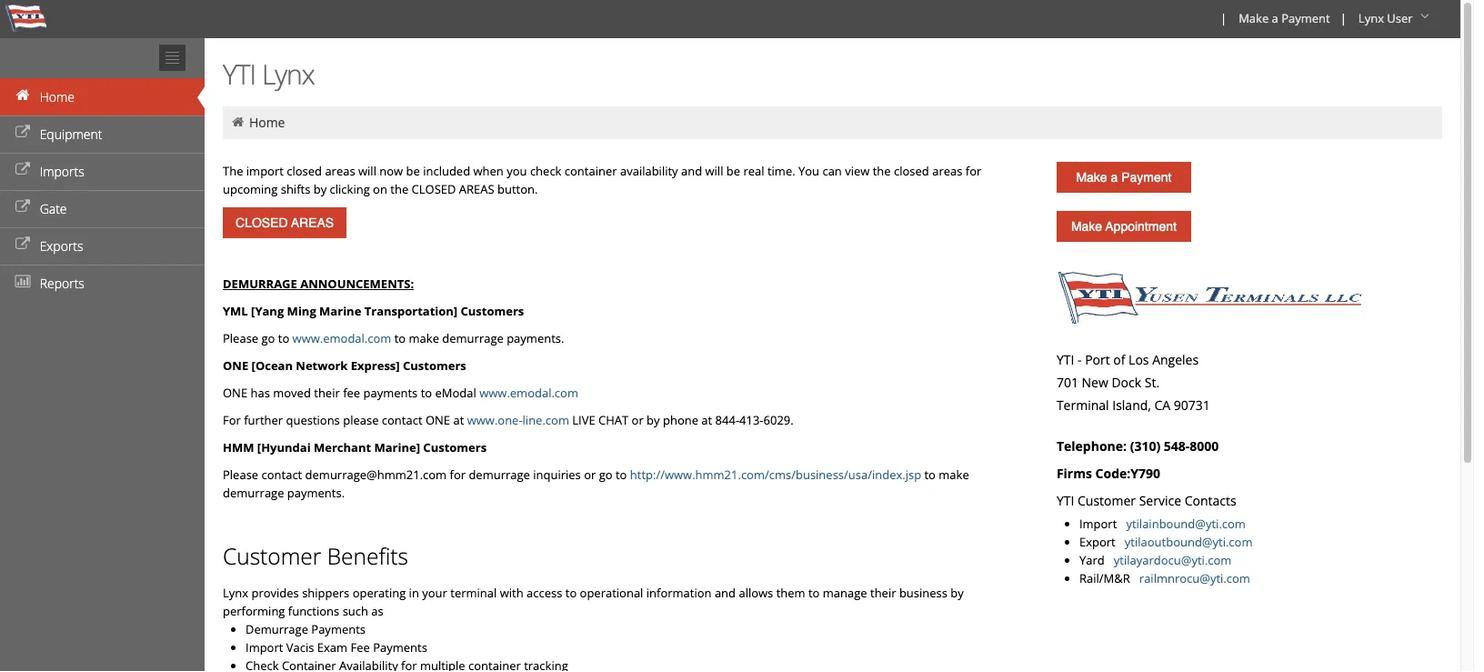 Task type: locate. For each thing, give the bounding box(es) containing it.
0 horizontal spatial home image
[[14, 89, 32, 102]]

demurrage
[[246, 621, 308, 638]]

2 vertical spatial one
[[426, 412, 450, 428]]

1 horizontal spatial and
[[715, 585, 736, 601]]

one [ocean network express] customers
[[223, 357, 466, 374]]

the right the view
[[873, 163, 891, 179]]

0 horizontal spatial lynx
[[223, 585, 248, 601]]

or right inquiries
[[584, 467, 596, 483]]

2 vertical spatial make
[[1071, 219, 1102, 234]]

payments right fee
[[373, 639, 427, 656]]

3 external link image from the top
[[14, 238, 32, 251]]

0 vertical spatial www.emodal.com
[[292, 330, 391, 347]]

closed right the view
[[894, 163, 929, 179]]

0 horizontal spatial |
[[1221, 10, 1227, 26]]

at down emodal
[[453, 412, 464, 428]]

reports link
[[0, 265, 205, 302]]

clicking
[[330, 181, 370, 197]]

please down hmm
[[223, 467, 258, 483]]

yml
[[223, 303, 248, 319]]

home
[[40, 88, 75, 106], [249, 114, 285, 131]]

customers down www.one-
[[423, 439, 487, 456]]

0 vertical spatial home
[[40, 88, 75, 106]]

www.emodal.com up www.one-line.com link
[[479, 385, 578, 401]]

1 horizontal spatial make a payment
[[1239, 10, 1330, 26]]

payment up appointment
[[1122, 170, 1172, 185]]

customer
[[1078, 492, 1136, 509], [223, 541, 321, 571]]

home up equipment
[[40, 88, 75, 106]]

port
[[1085, 351, 1110, 368]]

one for one [ocean network express] customers
[[223, 357, 248, 374]]

0 horizontal spatial contact
[[261, 467, 302, 483]]

go right inquiries
[[599, 467, 613, 483]]

1 horizontal spatial make
[[939, 467, 969, 483]]

railmnrocu@yti.com
[[1139, 570, 1250, 587]]

2 at from the left
[[702, 412, 712, 428]]

customer up provides
[[223, 541, 321, 571]]

1 horizontal spatial home image
[[230, 116, 246, 128]]

0 horizontal spatial their
[[314, 385, 340, 401]]

external link image for equipment
[[14, 126, 32, 139]]

external link image
[[14, 126, 32, 139], [14, 164, 32, 176], [14, 238, 32, 251]]

please
[[343, 412, 379, 428]]

1 horizontal spatial or
[[632, 412, 644, 428]]

their
[[314, 385, 340, 401], [870, 585, 896, 601]]

one has moved their fee payments to emodal www.emodal.com
[[223, 385, 578, 401]]

import down demurrage
[[246, 639, 283, 656]]

lynx inside lynx provides shippers operating in your terminal with access to operational information and allows them to manage their business by performing functions such as
[[223, 585, 248, 601]]

2 vertical spatial demurrage
[[223, 485, 284, 501]]

go down [yang
[[261, 330, 275, 347]]

1 horizontal spatial payments
[[373, 639, 427, 656]]

0 horizontal spatial or
[[584, 467, 596, 483]]

make inside to make demurrage payments.
[[939, 467, 969, 483]]

1 horizontal spatial at
[[702, 412, 712, 428]]

be right the now
[[406, 163, 420, 179]]

1 horizontal spatial will
[[705, 163, 723, 179]]

|
[[1221, 10, 1227, 26], [1340, 10, 1347, 26]]

0 horizontal spatial by
[[314, 181, 327, 197]]

external link image inside the imports link
[[14, 164, 32, 176]]

1 horizontal spatial |
[[1340, 10, 1347, 26]]

benefits
[[327, 541, 408, 571]]

0 vertical spatial payments.
[[507, 330, 564, 347]]

0 vertical spatial yti
[[223, 55, 256, 93]]

contact down one has moved their fee payments to emodal www.emodal.com
[[382, 412, 423, 428]]

ytilayardocu@yti.com link
[[1114, 552, 1232, 568]]

1 horizontal spatial customer
[[1078, 492, 1136, 509]]

demurrage
[[442, 330, 504, 347], [469, 467, 530, 483], [223, 485, 284, 501]]

closed up 'shifts'
[[287, 163, 322, 179]]

yti inside the yti - port of los angeles 701 new dock st. terminal island, ca 90731
[[1057, 351, 1074, 368]]

terminal
[[450, 585, 497, 601]]

upcoming
[[223, 181, 278, 197]]

areas right the view
[[932, 163, 963, 179]]

0 horizontal spatial areas
[[325, 163, 355, 179]]

None submit
[[223, 207, 347, 238]]

import
[[1080, 516, 1117, 532], [246, 639, 283, 656]]

1 | from the left
[[1221, 10, 1227, 26]]

1 vertical spatial the
[[390, 181, 409, 197]]

yml [yang ming marine transportation] customers
[[223, 303, 524, 319]]

external link image down external link icon
[[14, 238, 32, 251]]

equipment link
[[0, 116, 205, 153]]

1 horizontal spatial by
[[647, 412, 660, 428]]

ming
[[287, 303, 316, 319]]

0 horizontal spatial for
[[450, 467, 466, 483]]

1 vertical spatial yti
[[1057, 351, 1074, 368]]

1 horizontal spatial payments.
[[507, 330, 564, 347]]

demurrage up emodal
[[442, 330, 504, 347]]

areas
[[459, 181, 494, 197]]

lynx user link
[[1351, 0, 1441, 38]]

home link up equipment
[[0, 78, 205, 116]]

by right business
[[951, 585, 964, 601]]

at left 844-
[[702, 412, 712, 428]]

0 vertical spatial payment
[[1282, 10, 1330, 26]]

view
[[845, 163, 870, 179]]

2 horizontal spatial lynx
[[1359, 10, 1384, 26]]

1 vertical spatial please
[[223, 467, 258, 483]]

payments. up the line.com
[[507, 330, 564, 347]]

be
[[406, 163, 420, 179], [727, 163, 740, 179]]

0 vertical spatial please
[[223, 330, 258, 347]]

new
[[1082, 374, 1109, 391]]

external link image left equipment
[[14, 126, 32, 139]]

external link image inside equipment link
[[14, 126, 32, 139]]

1 vertical spatial home
[[249, 114, 285, 131]]

railmnrocu@yti.com link
[[1139, 570, 1250, 587]]

1 vertical spatial external link image
[[14, 164, 32, 176]]

90731
[[1174, 397, 1210, 414]]

2 vertical spatial by
[[951, 585, 964, 601]]

export
[[1080, 534, 1116, 550]]

home down yti lynx
[[249, 114, 285, 131]]

0 vertical spatial contact
[[382, 412, 423, 428]]

the right 'on' at the left top of page
[[390, 181, 409, 197]]

payments
[[311, 621, 366, 638], [373, 639, 427, 656]]

1 horizontal spatial closed
[[894, 163, 929, 179]]

1 horizontal spatial their
[[870, 585, 896, 601]]

one left '[ocean'
[[223, 357, 248, 374]]

operational
[[580, 585, 643, 601]]

the
[[223, 163, 243, 179]]

1 please from the top
[[223, 330, 258, 347]]

external link image inside exports link
[[14, 238, 32, 251]]

0 vertical spatial one
[[223, 357, 248, 374]]

please for please contact demurrage@hmm21.com for demurrage inquiries or go to
[[223, 467, 258, 483]]

them
[[776, 585, 805, 601]]

0 horizontal spatial be
[[406, 163, 420, 179]]

contact down [hyundai
[[261, 467, 302, 483]]

demurrage down www.one-
[[469, 467, 530, 483]]

and right availability
[[681, 163, 702, 179]]

0 vertical spatial for
[[966, 163, 982, 179]]

hmm [hyundai merchant marine] customers
[[223, 439, 487, 456]]

0 vertical spatial demurrage
[[442, 330, 504, 347]]

their right manage
[[870, 585, 896, 601]]

2 horizontal spatial by
[[951, 585, 964, 601]]

fee
[[343, 385, 360, 401]]

one
[[223, 357, 248, 374], [223, 385, 248, 401], [426, 412, 450, 428]]

1 horizontal spatial contact
[[382, 412, 423, 428]]

island,
[[1113, 397, 1151, 414]]

lynx user
[[1359, 10, 1413, 26]]

please down the yml
[[223, 330, 258, 347]]

yti inside yti customer service contacts import ytilainbound@yti.com export ytilaoutbound@yti.com yard ytilayardocu@yti.com rail/m&r railmnrocu@yti.com
[[1057, 492, 1074, 509]]

lynx
[[1359, 10, 1384, 26], [262, 55, 314, 93], [223, 585, 248, 601]]

in
[[409, 585, 419, 601]]

1 horizontal spatial go
[[599, 467, 613, 483]]

customers for hmm [hyundai merchant marine] customers
[[423, 439, 487, 456]]

0 vertical spatial home image
[[14, 89, 32, 102]]

emodal
[[435, 385, 476, 401]]

for
[[966, 163, 982, 179], [450, 467, 466, 483]]

lynx inside the lynx user link
[[1359, 10, 1384, 26]]

1 vertical spatial home image
[[230, 116, 246, 128]]

1 at from the left
[[453, 412, 464, 428]]

areas
[[325, 163, 355, 179], [932, 163, 963, 179]]

angle down image
[[1416, 10, 1434, 23]]

announcements:
[[300, 276, 414, 292]]

telephone: (310) 548-8000
[[1057, 437, 1219, 455]]

customers for one [ocean network express] customers
[[403, 357, 466, 374]]

home image
[[14, 89, 32, 102], [230, 116, 246, 128]]

0 horizontal spatial import
[[246, 639, 283, 656]]

time.
[[768, 163, 795, 179]]

1 vertical spatial customers
[[403, 357, 466, 374]]

home image up equipment link
[[14, 89, 32, 102]]

1 vertical spatial one
[[223, 385, 248, 401]]

areas up clicking
[[325, 163, 355, 179]]

manage
[[823, 585, 867, 601]]

ytilainbound@yti.com
[[1126, 516, 1246, 532]]

live
[[572, 412, 595, 428]]

by left phone
[[647, 412, 660, 428]]

home image up the
[[230, 116, 246, 128]]

0 horizontal spatial a
[[1111, 170, 1118, 185]]

payments. inside to make demurrage payments.
[[287, 485, 345, 501]]

import inside yti customer service contacts import ytilainbound@yti.com export ytilaoutbound@yti.com yard ytilayardocu@yti.com rail/m&r railmnrocu@yti.com
[[1080, 516, 1117, 532]]

0 horizontal spatial make a payment
[[1076, 170, 1172, 185]]

0 vertical spatial by
[[314, 181, 327, 197]]

www.emodal.com link down marine
[[292, 330, 391, 347]]

yti for yti customer service contacts import ytilainbound@yti.com export ytilaoutbound@yti.com yard ytilayardocu@yti.com rail/m&r railmnrocu@yti.com
[[1057, 492, 1074, 509]]

rail/m&r
[[1080, 570, 1130, 587]]

hmm
[[223, 439, 254, 456]]

payments. down merchant at bottom left
[[287, 485, 345, 501]]

www.emodal.com link for one has moved their fee payments to emodal www.emodal.com
[[479, 385, 578, 401]]

to
[[278, 330, 289, 347], [394, 330, 406, 347], [421, 385, 432, 401], [616, 467, 627, 483], [925, 467, 936, 483], [565, 585, 577, 601], [809, 585, 820, 601]]

payments up exam
[[311, 621, 366, 638]]

yti - port of los angeles 701 new dock st. terminal island, ca 90731
[[1057, 351, 1210, 414]]

and left allows
[[715, 585, 736, 601]]

and inside 'the import closed areas will now be included when you check container availability and will be real time.  you can view the closed areas for upcoming shifts by clicking on the closed areas button.'
[[681, 163, 702, 179]]

external link image up external link icon
[[14, 164, 32, 176]]

2 will from the left
[[705, 163, 723, 179]]

by inside 'the import closed areas will now be included when you check container availability and will be real time.  you can view the closed areas for upcoming shifts by clicking on the closed areas button.'
[[314, 181, 327, 197]]

one for one has moved their fee payments to emodal www.emodal.com
[[223, 385, 248, 401]]

ytilayardocu@yti.com
[[1114, 552, 1232, 568]]

0 horizontal spatial home link
[[0, 78, 205, 116]]

1 horizontal spatial home link
[[249, 114, 285, 131]]

be left real in the right top of the page
[[727, 163, 740, 179]]

will up 'on' at the left top of page
[[358, 163, 376, 179]]

0 vertical spatial lynx
[[1359, 10, 1384, 26]]

548-
[[1164, 437, 1190, 455]]

yti customer service contacts import ytilainbound@yti.com export ytilaoutbound@yti.com yard ytilayardocu@yti.com rail/m&r railmnrocu@yti.com
[[1057, 492, 1253, 587]]

0 vertical spatial customer
[[1078, 492, 1136, 509]]

1 vertical spatial go
[[599, 467, 613, 483]]

los
[[1129, 351, 1149, 368]]

www.one-line.com link
[[467, 412, 569, 428]]

0 vertical spatial make a payment
[[1239, 10, 1330, 26]]

0 horizontal spatial will
[[358, 163, 376, 179]]

import up export
[[1080, 516, 1117, 532]]

0 horizontal spatial make a payment link
[[1057, 162, 1191, 193]]

1 vertical spatial demurrage
[[469, 467, 530, 483]]

0 horizontal spatial closed
[[287, 163, 322, 179]]

or right chat
[[632, 412, 644, 428]]

0 horizontal spatial payments
[[311, 621, 366, 638]]

1 vertical spatial lynx
[[262, 55, 314, 93]]

www.emodal.com link
[[292, 330, 391, 347], [479, 385, 578, 401]]

0 horizontal spatial www.emodal.com link
[[292, 330, 391, 347]]

demurrage down hmm
[[223, 485, 284, 501]]

0 vertical spatial www.emodal.com link
[[292, 330, 391, 347]]

844-
[[715, 412, 740, 428]]

customers up emodal
[[403, 357, 466, 374]]

1 vertical spatial www.emodal.com link
[[479, 385, 578, 401]]

telephone:
[[1057, 437, 1127, 455]]

1 vertical spatial customer
[[223, 541, 321, 571]]

0 vertical spatial make a payment link
[[1231, 0, 1337, 38]]

0 horizontal spatial payment
[[1122, 170, 1172, 185]]

one left has
[[223, 385, 248, 401]]

0 vertical spatial import
[[1080, 516, 1117, 532]]

www.emodal.com link up www.one-line.com link
[[479, 385, 578, 401]]

0 horizontal spatial home
[[40, 88, 75, 106]]

allows
[[739, 585, 773, 601]]

2 external link image from the top
[[14, 164, 32, 176]]

their left "fee"
[[314, 385, 340, 401]]

customers right "transportation]"
[[461, 303, 524, 319]]

payment left lynx user at right
[[1282, 10, 1330, 26]]

1 external link image from the top
[[14, 126, 32, 139]]

2 please from the top
[[223, 467, 258, 483]]

1 horizontal spatial make a payment link
[[1231, 0, 1337, 38]]

0 vertical spatial the
[[873, 163, 891, 179]]

payment
[[1282, 10, 1330, 26], [1122, 170, 1172, 185]]

one down emodal
[[426, 412, 450, 428]]

1 vertical spatial by
[[647, 412, 660, 428]]

by right 'shifts'
[[314, 181, 327, 197]]

customer down firms code:y790
[[1078, 492, 1136, 509]]

1 vertical spatial for
[[450, 467, 466, 483]]

yti for yti lynx
[[223, 55, 256, 93]]

gate link
[[0, 190, 205, 227]]

demurrage payments import vacis exam fee payments
[[246, 621, 427, 656]]

2 vertical spatial yti
[[1057, 492, 1074, 509]]

home link down yti lynx
[[249, 114, 285, 131]]

413-
[[739, 412, 764, 428]]

1 vertical spatial payments.
[[287, 485, 345, 501]]

http://www.hmm21.com/cms/business/usa/index.jsp link
[[630, 467, 921, 483]]

www.emodal.com down marine
[[292, 330, 391, 347]]

marine
[[319, 303, 361, 319]]

0 horizontal spatial the
[[390, 181, 409, 197]]

2 vertical spatial customers
[[423, 439, 487, 456]]

to inside to make demurrage payments.
[[925, 467, 936, 483]]

1 vertical spatial import
[[246, 639, 283, 656]]

external link image
[[14, 201, 32, 214]]

and
[[681, 163, 702, 179], [715, 585, 736, 601]]

1 horizontal spatial areas
[[932, 163, 963, 179]]

0 horizontal spatial and
[[681, 163, 702, 179]]

will left real in the right top of the page
[[705, 163, 723, 179]]



Task type: vqa. For each thing, say whether or not it's contained in the screenshot.
the Username text field at the top of the page
no



Task type: describe. For each thing, give the bounding box(es) containing it.
demurrage@hmm21.com
[[305, 467, 447, 483]]

closed
[[412, 181, 456, 197]]

demurrage
[[223, 276, 297, 292]]

6029.
[[764, 412, 794, 428]]

0 vertical spatial or
[[632, 412, 644, 428]]

2 | from the left
[[1340, 10, 1347, 26]]

ytilaoutbound@yti.com link
[[1125, 534, 1253, 550]]

user
[[1387, 10, 1413, 26]]

8000
[[1190, 437, 1219, 455]]

the import closed areas will now be included when you check container availability and will be real time.  you can view the closed areas for upcoming shifts by clicking on the closed areas button.
[[223, 163, 982, 197]]

yti lynx
[[223, 55, 314, 93]]

demurrage announcements:
[[223, 276, 414, 292]]

1 horizontal spatial the
[[873, 163, 891, 179]]

imports link
[[0, 153, 205, 190]]

your
[[422, 585, 447, 601]]

inquiries
[[533, 467, 581, 483]]

1 vertical spatial or
[[584, 467, 596, 483]]

1 vertical spatial payments
[[373, 639, 427, 656]]

0 vertical spatial payments
[[311, 621, 366, 638]]

yard
[[1080, 552, 1105, 568]]

by inside lynx provides shippers operating in your terminal with access to operational information and allows them to manage their business by performing functions such as
[[951, 585, 964, 601]]

has
[[251, 385, 270, 401]]

0 horizontal spatial customer
[[223, 541, 321, 571]]

for
[[223, 412, 241, 428]]

bar chart image
[[14, 276, 32, 288]]

can
[[823, 163, 842, 179]]

vacis
[[286, 639, 314, 656]]

shifts
[[281, 181, 310, 197]]

and inside lynx provides shippers operating in your terminal with access to operational information and allows them to manage their business by performing functions such as
[[715, 585, 736, 601]]

lynx for provides
[[223, 585, 248, 601]]

1 horizontal spatial lynx
[[262, 55, 314, 93]]

please contact demurrage@hmm21.com for demurrage inquiries or go to http://www.hmm21.com/cms/business/usa/index.jsp
[[223, 467, 921, 483]]

make appointment
[[1071, 219, 1177, 234]]

[hyundai
[[257, 439, 311, 456]]

provides
[[251, 585, 299, 601]]

questions
[[286, 412, 340, 428]]

1 closed from the left
[[287, 163, 322, 179]]

access
[[527, 585, 562, 601]]

2 closed from the left
[[894, 163, 929, 179]]

0 vertical spatial a
[[1272, 10, 1279, 26]]

1 vertical spatial make a payment
[[1076, 170, 1172, 185]]

functions
[[288, 603, 339, 619]]

exports
[[40, 237, 83, 255]]

operating
[[353, 585, 406, 601]]

performing
[[223, 603, 285, 619]]

reports
[[40, 275, 84, 292]]

1 horizontal spatial payment
[[1282, 10, 1330, 26]]

business
[[899, 585, 948, 601]]

1 vertical spatial contact
[[261, 467, 302, 483]]

import inside demurrage payments import vacis exam fee payments
[[246, 639, 283, 656]]

ytilaoutbound@yti.com
[[1125, 534, 1253, 550]]

1 vertical spatial payment
[[1122, 170, 1172, 185]]

code:y790
[[1096, 465, 1161, 482]]

0 vertical spatial customers
[[461, 303, 524, 319]]

external link image for imports
[[14, 164, 32, 176]]

lynx for user
[[1359, 10, 1384, 26]]

www.emodal.com link for to make demurrage payments.
[[292, 330, 391, 347]]

merchant
[[314, 439, 371, 456]]

(310)
[[1130, 437, 1161, 455]]

angeles
[[1152, 351, 1199, 368]]

when
[[473, 163, 504, 179]]

-
[[1078, 351, 1082, 368]]

check
[[530, 163, 562, 179]]

1 will from the left
[[358, 163, 376, 179]]

701
[[1057, 374, 1079, 391]]

gate
[[40, 200, 67, 217]]

0 vertical spatial make
[[409, 330, 439, 347]]

of
[[1114, 351, 1125, 368]]

their inside lynx provides shippers operating in your terminal with access to operational information and allows them to manage their business by performing functions such as
[[870, 585, 896, 601]]

[ocean
[[252, 357, 293, 374]]

0 horizontal spatial www.emodal.com
[[292, 330, 391, 347]]

import
[[246, 163, 284, 179]]

2 be from the left
[[727, 163, 740, 179]]

transportation]
[[364, 303, 458, 319]]

1 areas from the left
[[325, 163, 355, 179]]

express]
[[351, 357, 400, 374]]

[yang
[[251, 303, 284, 319]]

0 vertical spatial go
[[261, 330, 275, 347]]

ca
[[1155, 397, 1171, 414]]

external link image for exports
[[14, 238, 32, 251]]

fee
[[351, 639, 370, 656]]

real
[[743, 163, 765, 179]]

to make demurrage payments.
[[223, 467, 969, 501]]

moved
[[273, 385, 311, 401]]

0 vertical spatial make
[[1239, 10, 1269, 26]]

1 vertical spatial a
[[1111, 170, 1118, 185]]

information
[[646, 585, 712, 601]]

lynx provides shippers operating in your terminal with access to operational information and allows them to manage their business by performing functions such as
[[223, 585, 964, 619]]

customer benefits
[[223, 541, 408, 571]]

make appointment link
[[1057, 211, 1191, 242]]

shippers
[[302, 585, 350, 601]]

yti for yti - port of los angeles 701 new dock st. terminal island, ca 90731
[[1057, 351, 1074, 368]]

chat
[[599, 412, 629, 428]]

equipment
[[40, 126, 102, 143]]

further
[[244, 412, 283, 428]]

payments
[[363, 385, 418, 401]]

imports
[[40, 163, 84, 180]]

2 areas from the left
[[932, 163, 963, 179]]

now
[[380, 163, 403, 179]]

phone
[[663, 412, 698, 428]]

firms code:y790
[[1057, 465, 1161, 482]]

service
[[1139, 492, 1181, 509]]

1 vertical spatial make
[[1076, 170, 1107, 185]]

you
[[799, 163, 820, 179]]

exam
[[317, 639, 348, 656]]

1 be from the left
[[406, 163, 420, 179]]

please for please go to
[[223, 330, 258, 347]]

1 vertical spatial www.emodal.com
[[479, 385, 578, 401]]

for inside 'the import closed areas will now be included when you check container availability and will be real time.  you can view the closed areas for upcoming shifts by clicking on the closed areas button.'
[[966, 163, 982, 179]]

on
[[373, 181, 387, 197]]

terminal
[[1057, 397, 1109, 414]]

network
[[296, 357, 348, 374]]

appointment
[[1106, 219, 1177, 234]]

www.one-
[[467, 412, 523, 428]]

demurrage inside to make demurrage payments.
[[223, 485, 284, 501]]

1 horizontal spatial home
[[249, 114, 285, 131]]

with
[[500, 585, 524, 601]]

line.com
[[523, 412, 569, 428]]

customer inside yti customer service contacts import ytilainbound@yti.com export ytilaoutbound@yti.com yard ytilayardocu@yti.com rail/m&r railmnrocu@yti.com
[[1078, 492, 1136, 509]]

such
[[343, 603, 368, 619]]



